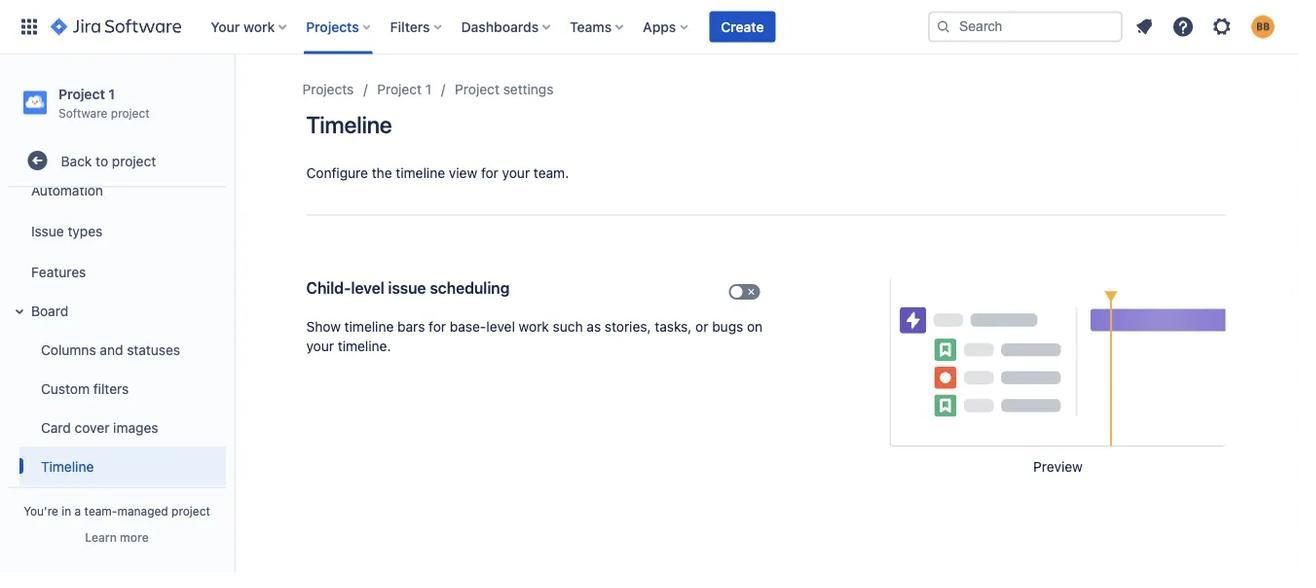 Task type: locate. For each thing, give the bounding box(es) containing it.
project settings
[[455, 81, 554, 97]]

projects inside dropdown button
[[306, 19, 359, 35]]

project 1 link
[[377, 78, 432, 101]]

your
[[211, 19, 240, 35]]

show timeline bars for base-level work such as stories, tasks, or bugs on your timeline.
[[306, 319, 763, 355]]

projects button
[[300, 11, 379, 42]]

project up software
[[58, 86, 105, 102]]

timeline up timeline.
[[345, 319, 394, 335]]

2 vertical spatial project
[[171, 505, 210, 518]]

1 for project 1 software project
[[108, 86, 115, 102]]

project 1
[[377, 81, 432, 97]]

1 horizontal spatial timeline
[[396, 165, 445, 181]]

banner
[[0, 0, 1299, 55]]

1
[[426, 81, 432, 97], [108, 86, 115, 102]]

your
[[502, 165, 530, 181], [306, 339, 334, 355]]

project for project 1
[[377, 81, 422, 97]]

0 vertical spatial projects
[[306, 19, 359, 35]]

for
[[481, 165, 499, 181], [429, 319, 446, 335]]

project
[[377, 81, 422, 97], [455, 81, 500, 97], [58, 86, 105, 102]]

group
[[4, 48, 226, 570]]

0 horizontal spatial timeline
[[41, 459, 94, 475]]

timeline down card
[[41, 459, 94, 475]]

0 horizontal spatial for
[[429, 319, 446, 335]]

in
[[62, 505, 71, 518]]

work inside "show timeline bars for base-level work such as stories, tasks, or bugs on your timeline."
[[519, 319, 549, 335]]

jira software image
[[51, 15, 181, 38], [51, 15, 181, 38]]

for inside "show timeline bars for base-level work such as stories, tasks, or bugs on your timeline."
[[429, 319, 446, 335]]

project down "filters"
[[377, 81, 422, 97]]

0 vertical spatial timeline
[[306, 111, 392, 138]]

view
[[449, 165, 477, 181]]

project right to
[[112, 153, 156, 169]]

you're in a team-managed project
[[24, 505, 210, 518]]

timeline down projects link
[[306, 111, 392, 138]]

1 vertical spatial for
[[429, 319, 446, 335]]

board button
[[8, 291, 226, 330]]

1 horizontal spatial project
[[377, 81, 422, 97]]

columns and statuses
[[41, 342, 180, 358]]

1 horizontal spatial work
[[519, 319, 549, 335]]

configure
[[306, 165, 368, 181]]

your work
[[211, 19, 275, 35]]

Search field
[[928, 11, 1123, 42]]

0 vertical spatial for
[[481, 165, 499, 181]]

work left "such"
[[519, 319, 549, 335]]

apps
[[643, 19, 676, 35]]

work right the your
[[243, 19, 275, 35]]

0 horizontal spatial your
[[306, 339, 334, 355]]

0 horizontal spatial work
[[243, 19, 275, 35]]

projects down the projects dropdown button
[[302, 81, 354, 97]]

columns
[[41, 342, 96, 358]]

1 vertical spatial projects
[[302, 81, 354, 97]]

bugs
[[712, 319, 744, 335]]

0 vertical spatial project
[[111, 106, 150, 120]]

2 horizontal spatial project
[[455, 81, 500, 97]]

custom filters link
[[19, 369, 226, 408]]

0 horizontal spatial 1
[[108, 86, 115, 102]]

1 vertical spatial project
[[112, 153, 156, 169]]

0 horizontal spatial level
[[351, 279, 384, 298]]

features link
[[8, 252, 226, 291]]

1 vertical spatial your
[[306, 339, 334, 355]]

managed
[[117, 505, 168, 518]]

projects link
[[302, 78, 354, 101]]

projects
[[306, 19, 359, 35], [302, 81, 354, 97]]

1 for project 1
[[426, 81, 432, 97]]

timeline
[[306, 111, 392, 138], [41, 459, 94, 475]]

your left team.
[[502, 165, 530, 181]]

search image
[[936, 19, 952, 35]]

issue
[[31, 223, 64, 239]]

project right software
[[111, 106, 150, 120]]

0 vertical spatial timeline
[[396, 165, 445, 181]]

stories,
[[605, 319, 651, 335]]

1 up back to project
[[108, 86, 115, 102]]

child-level issue scheduling
[[306, 279, 510, 298]]

base-
[[450, 319, 486, 335]]

card
[[41, 420, 71, 436]]

1 down filters dropdown button
[[426, 81, 432, 97]]

1 horizontal spatial for
[[481, 165, 499, 181]]

types
[[68, 223, 103, 239]]

dashboards button
[[455, 11, 558, 42]]

timeline right the
[[396, 165, 445, 181]]

issue types link
[[8, 210, 226, 252]]

project left settings
[[455, 81, 500, 97]]

cover
[[75, 420, 109, 436]]

projects up projects link
[[306, 19, 359, 35]]

for right view
[[481, 165, 499, 181]]

automation link
[[8, 171, 226, 210]]

primary element
[[12, 0, 928, 54]]

help image
[[1172, 15, 1195, 38]]

show
[[306, 319, 341, 335]]

1 horizontal spatial level
[[486, 319, 515, 335]]

timeline inside "show timeline bars for base-level work such as stories, tasks, or bugs on your timeline."
[[345, 319, 394, 335]]

for right bars
[[429, 319, 446, 335]]

project right managed
[[171, 505, 210, 518]]

level
[[351, 279, 384, 298], [486, 319, 515, 335]]

level left issue
[[351, 279, 384, 298]]

0 vertical spatial work
[[243, 19, 275, 35]]

settings image
[[1211, 15, 1234, 38]]

0 horizontal spatial project
[[58, 86, 105, 102]]

1 horizontal spatial 1
[[426, 81, 432, 97]]

0 vertical spatial your
[[502, 165, 530, 181]]

timeline
[[396, 165, 445, 181], [345, 319, 394, 335]]

work
[[243, 19, 275, 35], [519, 319, 549, 335]]

1 vertical spatial work
[[519, 319, 549, 335]]

images
[[113, 420, 158, 436]]

project 1 software project
[[58, 86, 150, 120]]

your down show
[[306, 339, 334, 355]]

project
[[111, 106, 150, 120], [112, 153, 156, 169], [171, 505, 210, 518]]

back
[[61, 153, 92, 169]]

1 inside project 1 software project
[[108, 86, 115, 102]]

teams button
[[564, 11, 631, 42]]

to
[[96, 153, 108, 169]]

a
[[75, 505, 81, 518]]

1 vertical spatial level
[[486, 319, 515, 335]]

custom filters
[[41, 381, 129, 397]]

level down scheduling
[[486, 319, 515, 335]]

1 vertical spatial timeline
[[345, 319, 394, 335]]

0 horizontal spatial timeline
[[345, 319, 394, 335]]



Task type: vqa. For each thing, say whether or not it's contained in the screenshot.
managed
yes



Task type: describe. For each thing, give the bounding box(es) containing it.
project inside project 1 software project
[[58, 86, 105, 102]]

timeline link
[[19, 447, 226, 486]]

such
[[553, 319, 583, 335]]

you're
[[24, 505, 58, 518]]

1 horizontal spatial your
[[502, 165, 530, 181]]

team-
[[84, 505, 117, 518]]

automation
[[31, 182, 103, 198]]

board
[[31, 303, 68, 319]]

columns and statuses link
[[19, 330, 226, 369]]

projects for projects link
[[302, 81, 354, 97]]

project for project settings
[[455, 81, 500, 97]]

back to project
[[61, 153, 156, 169]]

dashboards
[[461, 19, 539, 35]]

card cover images link
[[19, 408, 226, 447]]

preview
[[1034, 459, 1083, 475]]

timeline.
[[338, 339, 391, 355]]

sidebar navigation image
[[212, 78, 255, 117]]

appswitcher icon image
[[18, 15, 41, 38]]

your profile and settings image
[[1252, 15, 1275, 38]]

filters button
[[384, 11, 450, 42]]

project settings link
[[455, 78, 554, 101]]

child-
[[306, 279, 351, 298]]

create
[[721, 19, 764, 35]]

issue types
[[31, 223, 103, 239]]

learn
[[85, 531, 117, 545]]

learn more
[[85, 531, 149, 545]]

features
[[31, 264, 86, 280]]

tasks,
[[655, 319, 692, 335]]

scheduling
[[430, 279, 510, 298]]

your inside "show timeline bars for base-level work such as stories, tasks, or bugs on your timeline."
[[306, 339, 334, 355]]

configure the timeline view for your team.
[[306, 165, 569, 181]]

card cover images
[[41, 420, 158, 436]]

statuses
[[127, 342, 180, 358]]

banner containing your work
[[0, 0, 1299, 55]]

1 horizontal spatial timeline
[[306, 111, 392, 138]]

bars
[[398, 319, 425, 335]]

notifications image
[[1133, 15, 1156, 38]]

filters
[[93, 381, 129, 397]]

issue
[[388, 279, 426, 298]]

1 vertical spatial timeline
[[41, 459, 94, 475]]

and
[[100, 342, 123, 358]]

learn more button
[[85, 530, 149, 546]]

the
[[372, 165, 392, 181]]

your work button
[[205, 11, 294, 42]]

group containing automation
[[4, 48, 226, 570]]

more
[[120, 531, 149, 545]]

expand image
[[8, 300, 31, 324]]

work inside popup button
[[243, 19, 275, 35]]

level inside "show timeline bars for base-level work such as stories, tasks, or bugs on your timeline."
[[486, 319, 515, 335]]

timeline preview with child issue planning disabled image
[[891, 279, 1226, 446]]

settings
[[503, 81, 554, 97]]

teams
[[570, 19, 612, 35]]

project inside 'link'
[[112, 153, 156, 169]]

custom
[[41, 381, 90, 397]]

or
[[696, 319, 709, 335]]

back to project link
[[8, 141, 226, 180]]

filters
[[390, 19, 430, 35]]

as
[[587, 319, 601, 335]]

project inside project 1 software project
[[111, 106, 150, 120]]

software
[[58, 106, 108, 120]]

on
[[747, 319, 763, 335]]

create button
[[709, 11, 776, 42]]

0 vertical spatial level
[[351, 279, 384, 298]]

projects for the projects dropdown button
[[306, 19, 359, 35]]

apps button
[[637, 11, 696, 42]]

team.
[[534, 165, 569, 181]]



